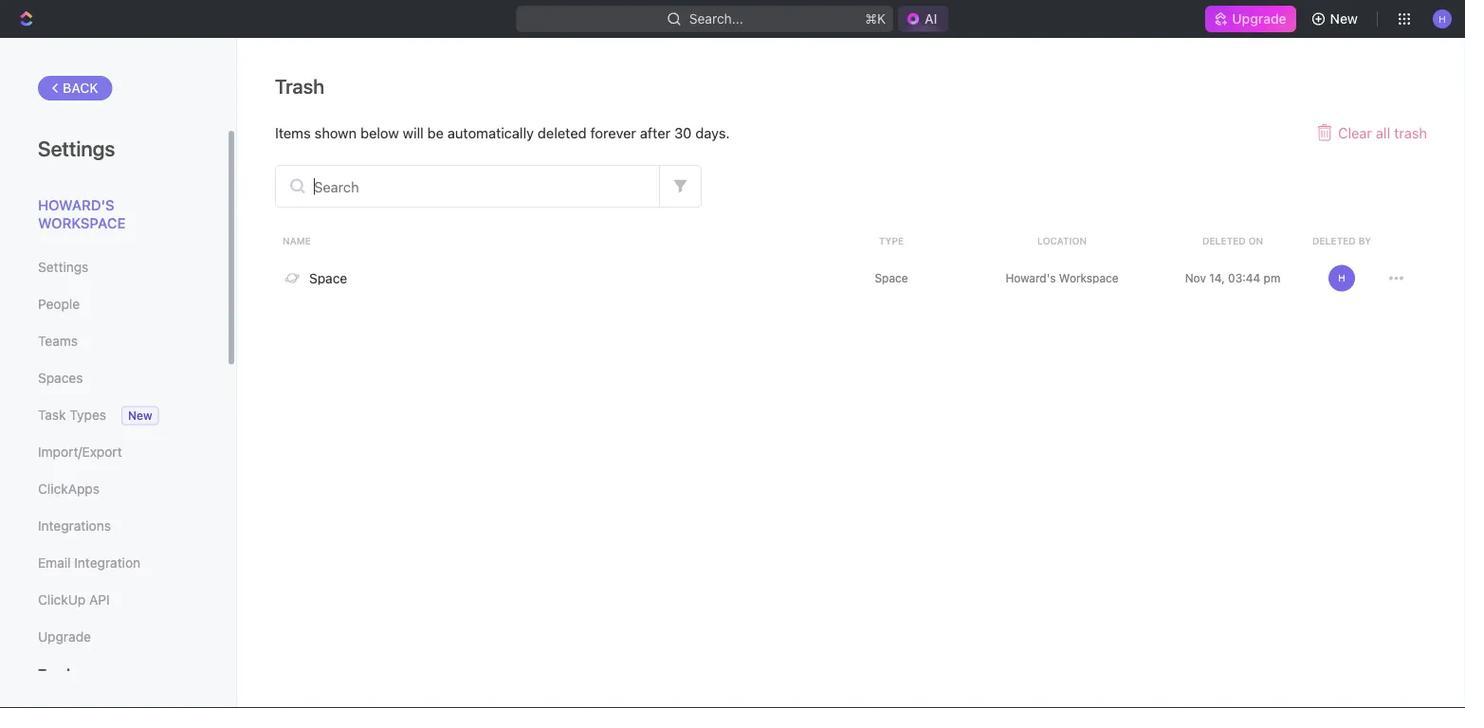 Task type: locate. For each thing, give the bounding box(es) containing it.
settings
[[38, 136, 115, 160], [38, 259, 89, 275]]

1 horizontal spatial upgrade
[[1232, 11, 1287, 27]]

1 horizontal spatial h
[[1439, 13, 1446, 24]]

1 horizontal spatial deleted
[[1312, 235, 1356, 246]]

1 vertical spatial howard's
[[1006, 272, 1056, 285]]

api
[[89, 592, 110, 608]]

1 vertical spatial workspace
[[1059, 272, 1119, 285]]

settings element
[[0, 38, 237, 708]]

deleted left on
[[1202, 235, 1246, 246]]

on
[[1249, 235, 1263, 246]]

clickapps
[[38, 481, 100, 497]]

howard's down location
[[1006, 272, 1056, 285]]

trash
[[275, 74, 324, 98], [38, 666, 75, 682]]

space down name on the top
[[309, 270, 347, 286]]

1 vertical spatial new
[[128, 409, 152, 422]]

clear
[[1338, 124, 1372, 141]]

1 vertical spatial howard's workspace
[[1006, 272, 1119, 285]]

howard's up settings link
[[38, 196, 114, 213]]

upgrade left new button
[[1232, 11, 1287, 27]]

nov 14, 03:44 pm
[[1185, 272, 1281, 285]]

1 settings from the top
[[38, 136, 115, 160]]

be
[[427, 124, 444, 141]]

0 vertical spatial trash
[[275, 74, 324, 98]]

trash link
[[38, 658, 189, 690]]

1 horizontal spatial space
[[875, 272, 908, 285]]

after
[[640, 124, 671, 141]]

deleted left by
[[1312, 235, 1356, 246]]

new inside button
[[1330, 11, 1358, 27]]

1 horizontal spatial howard's workspace
[[1006, 272, 1119, 285]]

1 horizontal spatial trash
[[275, 74, 324, 98]]

space down "type"
[[875, 272, 908, 285]]

will
[[403, 124, 424, 141]]

howard's
[[38, 196, 114, 213], [1006, 272, 1056, 285]]

spaces link
[[38, 362, 189, 395]]

upgrade link down clickup api "link"
[[38, 621, 189, 653]]

new inside settings element
[[128, 409, 152, 422]]

settings link
[[38, 251, 189, 284]]

trash up items
[[275, 74, 324, 98]]

items shown below will be automatically deleted forever after 30 days.
[[275, 124, 730, 141]]

0 horizontal spatial howard's workspace
[[38, 196, 126, 231]]

name
[[283, 235, 311, 246]]

people
[[38, 296, 80, 312]]

howard's workspace up settings link
[[38, 196, 126, 231]]

0 vertical spatial howard's
[[38, 196, 114, 213]]

upgrade link
[[1206, 6, 1296, 32], [38, 621, 189, 653]]

email integration
[[38, 555, 140, 571]]

1 vertical spatial trash
[[38, 666, 75, 682]]

2 settings from the top
[[38, 259, 89, 275]]

0 horizontal spatial upgrade
[[38, 629, 91, 645]]

upgrade inside settings element
[[38, 629, 91, 645]]

0 vertical spatial settings
[[38, 136, 115, 160]]

teams link
[[38, 325, 189, 358]]

teams
[[38, 333, 78, 349]]

1 deleted from the left
[[1202, 235, 1246, 246]]

0 vertical spatial new
[[1330, 11, 1358, 27]]

upgrade
[[1232, 11, 1287, 27], [38, 629, 91, 645]]

0 horizontal spatial h
[[1338, 273, 1345, 284]]

1 horizontal spatial workspace
[[1059, 272, 1119, 285]]

deleted
[[1202, 235, 1246, 246], [1312, 235, 1356, 246]]

1 vertical spatial settings
[[38, 259, 89, 275]]

h
[[1439, 13, 1446, 24], [1338, 273, 1345, 284]]

0 vertical spatial h
[[1439, 13, 1446, 24]]

0 horizontal spatial new
[[128, 409, 152, 422]]

0 vertical spatial workspace
[[38, 215, 126, 231]]

clickup api link
[[38, 584, 189, 616]]

below
[[360, 124, 399, 141]]

workspace up settings link
[[38, 215, 126, 231]]

new
[[1330, 11, 1358, 27], [128, 409, 152, 422]]

1 horizontal spatial new
[[1330, 11, 1358, 27]]

clickapps link
[[38, 473, 189, 505]]

trash down clickup on the bottom left
[[38, 666, 75, 682]]

0 horizontal spatial trash
[[38, 666, 75, 682]]

space
[[309, 270, 347, 286], [875, 272, 908, 285]]

upgrade down clickup on the bottom left
[[38, 629, 91, 645]]

0 horizontal spatial workspace
[[38, 215, 126, 231]]

integration
[[74, 555, 140, 571]]

workspace down location
[[1059, 272, 1119, 285]]

0 horizontal spatial deleted
[[1202, 235, 1246, 246]]

0 horizontal spatial howard's
[[38, 196, 114, 213]]

types
[[69, 407, 106, 423]]

1 vertical spatial upgrade link
[[38, 621, 189, 653]]

workspace
[[38, 215, 126, 231], [1059, 272, 1119, 285]]

settings down the back "link"
[[38, 136, 115, 160]]

search...
[[689, 11, 743, 27]]

14,
[[1209, 272, 1225, 285]]

deleted for deleted on
[[1202, 235, 1246, 246]]

03:44
[[1228, 272, 1261, 285]]

settings up people
[[38, 259, 89, 275]]

howard's workspace down location
[[1006, 272, 1119, 285]]

howard's workspace
[[38, 196, 126, 231], [1006, 272, 1119, 285]]

upgrade link left new button
[[1206, 6, 1296, 32]]

⌘k
[[865, 11, 886, 27]]

1 horizontal spatial upgrade link
[[1206, 6, 1296, 32]]

h button
[[1427, 4, 1458, 34]]

forever
[[590, 124, 636, 141]]

dropdown menu image
[[1389, 271, 1404, 285]]

2 deleted from the left
[[1312, 235, 1356, 246]]

deleted for deleted by
[[1312, 235, 1356, 246]]

workspace inside settings element
[[38, 215, 126, 231]]

1 vertical spatial upgrade
[[38, 629, 91, 645]]

ai button
[[898, 6, 949, 32]]

0 vertical spatial howard's workspace
[[38, 196, 126, 231]]



Task type: vqa. For each thing, say whether or not it's contained in the screenshot.
No lists icon.
no



Task type: describe. For each thing, give the bounding box(es) containing it.
clickup api
[[38, 592, 110, 608]]

by
[[1359, 235, 1371, 246]]

email
[[38, 555, 71, 571]]

location
[[1037, 235, 1087, 246]]

trash
[[1394, 124, 1427, 141]]

task
[[38, 407, 66, 423]]

shown
[[314, 124, 357, 141]]

0 horizontal spatial space
[[309, 270, 347, 286]]

automatically
[[448, 124, 534, 141]]

import/export
[[38, 444, 122, 460]]

0 horizontal spatial upgrade link
[[38, 621, 189, 653]]

settings inside settings link
[[38, 259, 89, 275]]

task types
[[38, 407, 106, 423]]

1 horizontal spatial howard's
[[1006, 272, 1056, 285]]

0 vertical spatial upgrade link
[[1206, 6, 1296, 32]]

clear all trash
[[1338, 124, 1427, 141]]

1 vertical spatial h
[[1338, 273, 1345, 284]]

import/export link
[[38, 436, 189, 468]]

clickup
[[38, 592, 86, 608]]

items
[[275, 124, 311, 141]]

deleted
[[538, 124, 587, 141]]

people link
[[38, 288, 189, 321]]

h inside dropdown button
[[1439, 13, 1446, 24]]

howard's workspace inside settings element
[[38, 196, 126, 231]]

deleted by
[[1312, 235, 1371, 246]]

trash inside settings element
[[38, 666, 75, 682]]

integrations link
[[38, 510, 189, 542]]

email integration link
[[38, 547, 189, 579]]

type
[[879, 235, 904, 246]]

back
[[63, 80, 98, 96]]

nov
[[1185, 272, 1206, 285]]

spaces
[[38, 370, 83, 386]]

integrations
[[38, 518, 111, 534]]

all
[[1376, 124, 1390, 141]]

new button
[[1304, 4, 1369, 34]]

howard's inside settings element
[[38, 196, 114, 213]]

ai
[[925, 11, 937, 27]]

pm
[[1264, 272, 1281, 285]]

deleted on
[[1202, 235, 1263, 246]]

30
[[674, 124, 692, 141]]

days.
[[696, 124, 730, 141]]

back link
[[38, 76, 113, 101]]

0 vertical spatial upgrade
[[1232, 11, 1287, 27]]

Search text field
[[276, 166, 659, 207]]



